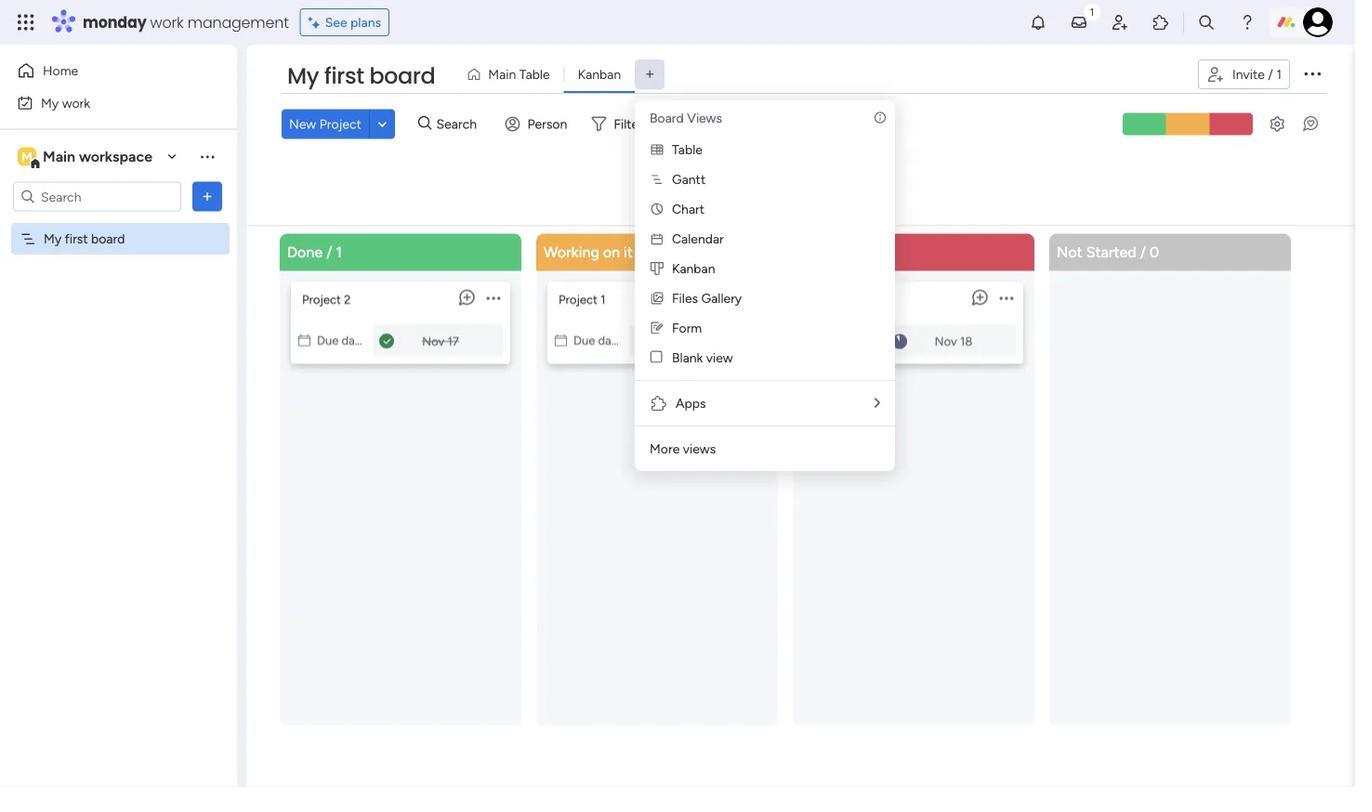Task type: describe. For each thing, give the bounding box(es) containing it.
invite
[[1233, 66, 1265, 82]]

invite / 1
[[1233, 66, 1282, 82]]

1 horizontal spatial kanban
[[672, 261, 715, 277]]

16
[[704, 334, 716, 349]]

person
[[528, 116, 567, 132]]

table inside button
[[519, 66, 550, 82]]

started
[[1086, 244, 1137, 261]]

nov for working on it / 1
[[679, 334, 701, 349]]

apps
[[676, 396, 706, 411]]

my inside button
[[41, 95, 59, 111]]

filter
[[614, 116, 643, 132]]

workspace
[[79, 148, 152, 165]]

angle down image
[[378, 117, 387, 131]]

main table button
[[459, 59, 564, 89]]

project for done / 1
[[302, 292, 341, 307]]

0 horizontal spatial apps image
[[650, 394, 668, 413]]

2
[[344, 292, 351, 307]]

v2 search image
[[418, 113, 432, 134]]

nov 17
[[422, 334, 459, 349]]

search everything image
[[1197, 13, 1216, 32]]

nov for done / 1
[[422, 334, 445, 349]]

notifications image
[[1029, 13, 1048, 32]]

project inside button
[[320, 116, 362, 132]]

Search field
[[432, 111, 488, 137]]

invite / 1 button
[[1198, 59, 1290, 89]]

my first board list box
[[0, 219, 237, 506]]

board inside list box
[[91, 231, 125, 247]]

new
[[289, 116, 316, 132]]

project for working on it / 1
[[559, 292, 598, 307]]

Search in workspace field
[[39, 186, 155, 207]]

files gallery
[[672, 291, 742, 306]]

see plans
[[325, 14, 381, 30]]

project 2
[[302, 292, 351, 307]]

plans
[[350, 14, 381, 30]]

calendar
[[672, 231, 724, 247]]

done / 1
[[287, 244, 342, 261]]

blank view
[[672, 350, 733, 366]]

monday work management
[[83, 12, 289, 33]]

board views
[[650, 110, 722, 125]]

date for it
[[598, 333, 623, 348]]

workspace options image
[[198, 147, 217, 166]]

1 horizontal spatial options image
[[1301, 62, 1324, 84]]

row group containing done
[[276, 234, 1302, 787]]

my work
[[41, 95, 90, 111]]

invite members image
[[1111, 13, 1129, 32]]

sort
[[707, 116, 732, 132]]

chart
[[672, 201, 705, 217]]

views
[[687, 110, 722, 125]]

working
[[544, 244, 600, 261]]

due date for on
[[574, 333, 623, 348]]

first inside field
[[324, 60, 364, 92]]

views
[[683, 441, 716, 457]]

18
[[960, 334, 973, 349]]

person button
[[498, 109, 579, 139]]

v2 done deadline image
[[379, 333, 394, 350]]

main for main workspace
[[43, 148, 75, 165]]

not started / 0
[[1057, 244, 1160, 261]]

help image
[[1238, 13, 1257, 32]]

work for monday
[[150, 12, 184, 33]]

1 horizontal spatial table
[[672, 142, 703, 158]]

main workspace
[[43, 148, 152, 165]]

date for 1
[[342, 333, 366, 348]]

0 horizontal spatial options image
[[198, 187, 217, 206]]

my inside list box
[[44, 231, 62, 247]]

arrow down image
[[650, 113, 672, 135]]

/ left "0"
[[1140, 244, 1146, 261]]

1 image
[[1084, 1, 1101, 22]]

nov 16
[[679, 334, 716, 349]]

main for main table
[[488, 66, 516, 82]]

kanban button
[[564, 59, 635, 89]]

gallery
[[701, 291, 742, 306]]

monday
[[83, 12, 146, 33]]



Task type: vqa. For each thing, say whether or not it's contained in the screenshot.
first within the list box
yes



Task type: locate. For each thing, give the bounding box(es) containing it.
1 horizontal spatial first
[[324, 60, 364, 92]]

2 horizontal spatial nov
[[935, 334, 957, 349]]

table
[[519, 66, 550, 82], [672, 142, 703, 158]]

1 vertical spatial main
[[43, 148, 75, 165]]

project down working
[[559, 292, 598, 307]]

1 due date from the left
[[317, 333, 366, 348]]

new project
[[289, 116, 362, 132]]

1 nov from the left
[[422, 334, 445, 349]]

table up the person 'popup button'
[[519, 66, 550, 82]]

1 horizontal spatial main
[[488, 66, 516, 82]]

main
[[488, 66, 516, 82], [43, 148, 75, 165]]

my first board inside field
[[287, 60, 435, 92]]

nov 18
[[935, 334, 973, 349]]

kanban
[[578, 66, 621, 82], [672, 261, 715, 277]]

it
[[624, 244, 633, 261]]

my down search in workspace field at left
[[44, 231, 62, 247]]

1 vertical spatial board
[[91, 231, 125, 247]]

1 vertical spatial apps image
[[650, 394, 668, 413]]

my up new
[[287, 60, 319, 92]]

kanban down calendar
[[672, 261, 715, 277]]

options image
[[1301, 62, 1324, 84], [198, 187, 217, 206]]

/
[[1268, 66, 1273, 82], [326, 244, 332, 261], [637, 244, 643, 261], [1140, 244, 1146, 261]]

my
[[287, 60, 319, 92], [41, 95, 59, 111], [44, 231, 62, 247]]

1 down working on it / 1
[[601, 292, 606, 307]]

my first board
[[287, 60, 435, 92], [44, 231, 125, 247]]

0 vertical spatial my first board
[[287, 60, 435, 92]]

1 horizontal spatial due date
[[574, 333, 623, 348]]

my work button
[[11, 88, 200, 118]]

main right workspace image
[[43, 148, 75, 165]]

/ inside button
[[1268, 66, 1273, 82]]

nov up blank
[[679, 334, 701, 349]]

0 horizontal spatial nov
[[422, 334, 445, 349]]

1 horizontal spatial my first board
[[287, 60, 435, 92]]

project left the 2
[[302, 292, 341, 307]]

1 due from the left
[[317, 333, 339, 348]]

0 vertical spatial options image
[[1301, 62, 1324, 84]]

/ right it
[[637, 244, 643, 261]]

list arrow image
[[875, 396, 880, 410]]

1 inside the invite / 1 button
[[1277, 66, 1282, 82]]

0 horizontal spatial kanban
[[578, 66, 621, 82]]

new project button
[[282, 109, 369, 139]]

My first board field
[[283, 60, 440, 92]]

0 horizontal spatial due
[[317, 333, 339, 348]]

0 horizontal spatial v2 calendar view small outline image
[[298, 333, 310, 348]]

first up new project button in the left top of the page
[[324, 60, 364, 92]]

my first board down search in workspace field at left
[[44, 231, 125, 247]]

1 horizontal spatial apps image
[[1152, 13, 1170, 32]]

apps image left apps
[[650, 394, 668, 413]]

1 date from the left
[[342, 333, 366, 348]]

1 vertical spatial table
[[672, 142, 703, 158]]

my first board up angle down image
[[287, 60, 435, 92]]

1 right invite
[[1277, 66, 1282, 82]]

more views
[[650, 441, 716, 457]]

work
[[150, 12, 184, 33], [62, 95, 90, 111]]

v2 calendar view small outline image down project 2 at the left top of the page
[[298, 333, 310, 348]]

due down project 1 on the top of page
[[574, 333, 595, 348]]

0 horizontal spatial board
[[91, 231, 125, 247]]

first down search in workspace field at left
[[65, 231, 88, 247]]

/ right done on the top left of the page
[[326, 244, 332, 261]]

17
[[448, 334, 459, 349]]

select product image
[[17, 13, 35, 32]]

my first board inside list box
[[44, 231, 125, 247]]

2 due from the left
[[574, 333, 595, 348]]

option
[[0, 222, 237, 226]]

nov left "18"
[[935, 334, 957, 349]]

due for done
[[317, 333, 339, 348]]

1 vertical spatial my first board
[[44, 231, 125, 247]]

v2 calendar view small outline image for working on it
[[555, 333, 567, 348]]

1 v2 calendar view small outline image from the left
[[298, 333, 310, 348]]

work inside my work button
[[62, 95, 90, 111]]

work for my
[[62, 95, 90, 111]]

date left v2 done deadline image on the left top of page
[[342, 333, 366, 348]]

0 vertical spatial apps image
[[1152, 13, 1170, 32]]

board
[[369, 60, 435, 92], [91, 231, 125, 247]]

2 date from the left
[[598, 333, 623, 348]]

nov
[[422, 334, 445, 349], [679, 334, 701, 349], [935, 334, 957, 349]]

0 vertical spatial table
[[519, 66, 550, 82]]

1 horizontal spatial date
[[598, 333, 623, 348]]

main inside "workspace selection" "element"
[[43, 148, 75, 165]]

0 horizontal spatial due date
[[317, 333, 366, 348]]

main inside button
[[488, 66, 516, 82]]

work right monday
[[150, 12, 184, 33]]

workspace image
[[18, 146, 36, 167]]

1 vertical spatial work
[[62, 95, 90, 111]]

kanban inside button
[[578, 66, 621, 82]]

/ right invite
[[1268, 66, 1273, 82]]

date left v2 overdue deadline icon
[[598, 333, 623, 348]]

v2 calendar view small outline image down project 1 on the top of page
[[555, 333, 567, 348]]

0 vertical spatial kanban
[[578, 66, 621, 82]]

on
[[603, 244, 620, 261]]

due down project 2 at the left top of the page
[[317, 333, 339, 348]]

my inside field
[[287, 60, 319, 92]]

home
[[43, 63, 78, 79]]

due
[[317, 333, 339, 348], [574, 333, 595, 348]]

more
[[650, 441, 680, 457]]

v2 calendar view small outline image
[[298, 333, 310, 348], [555, 333, 567, 348]]

due date down the 2
[[317, 333, 366, 348]]

filter button
[[584, 109, 672, 139]]

options image down workspace options 'image'
[[198, 187, 217, 206]]

0 horizontal spatial main
[[43, 148, 75, 165]]

0 horizontal spatial my first board
[[44, 231, 125, 247]]

2 nov from the left
[[679, 334, 701, 349]]

blank
[[672, 350, 703, 366]]

management
[[188, 12, 289, 33]]

1 vertical spatial kanban
[[672, 261, 715, 277]]

home button
[[11, 56, 200, 86]]

first
[[324, 60, 364, 92], [65, 231, 88, 247]]

0 vertical spatial my
[[287, 60, 319, 92]]

workspace selection element
[[18, 145, 155, 170]]

form
[[672, 320, 702, 336]]

0 horizontal spatial work
[[62, 95, 90, 111]]

m
[[21, 149, 32, 165]]

board inside field
[[369, 60, 435, 92]]

main up the person 'popup button'
[[488, 66, 516, 82]]

done
[[287, 244, 323, 261]]

inbox image
[[1070, 13, 1089, 32]]

1 vertical spatial my
[[41, 95, 59, 111]]

work down home
[[62, 95, 90, 111]]

2 v2 calendar view small outline image from the left
[[555, 333, 567, 348]]

1 right done on the top left of the page
[[336, 244, 342, 261]]

2 vertical spatial my
[[44, 231, 62, 247]]

board
[[650, 110, 684, 125]]

kanban left add view image
[[578, 66, 621, 82]]

view
[[706, 350, 733, 366]]

see
[[325, 14, 347, 30]]

1 vertical spatial first
[[65, 231, 88, 247]]

options image down john smith icon
[[1301, 62, 1324, 84]]

row group
[[276, 234, 1302, 787]]

due for working
[[574, 333, 595, 348]]

see plans button
[[300, 8, 390, 36]]

v2 calendar view small outline image for done
[[298, 333, 310, 348]]

1 horizontal spatial due
[[574, 333, 595, 348]]

first inside list box
[[65, 231, 88, 247]]

files
[[672, 291, 698, 306]]

0 vertical spatial main
[[488, 66, 516, 82]]

nov left 17
[[422, 334, 445, 349]]

sort button
[[678, 109, 743, 139]]

table up the gantt
[[672, 142, 703, 158]]

3 nov from the left
[[935, 334, 957, 349]]

date
[[342, 333, 366, 348], [598, 333, 623, 348]]

project 1
[[559, 292, 606, 307]]

board up angle down image
[[369, 60, 435, 92]]

apps image
[[1152, 13, 1170, 32], [650, 394, 668, 413]]

1
[[1277, 66, 1282, 82], [336, 244, 342, 261], [646, 244, 653, 261], [601, 292, 606, 307]]

1 horizontal spatial nov
[[679, 334, 701, 349]]

2 due date from the left
[[574, 333, 623, 348]]

working on it / 1
[[544, 244, 653, 261]]

project right new
[[320, 116, 362, 132]]

1 horizontal spatial v2 calendar view small outline image
[[555, 333, 567, 348]]

1 horizontal spatial work
[[150, 12, 184, 33]]

0 horizontal spatial first
[[65, 231, 88, 247]]

1 right it
[[646, 244, 653, 261]]

add view image
[[646, 68, 654, 81]]

0 vertical spatial board
[[369, 60, 435, 92]]

board down search in workspace field at left
[[91, 231, 125, 247]]

john smith image
[[1303, 7, 1333, 37]]

due date
[[317, 333, 366, 348], [574, 333, 623, 348]]

1 vertical spatial options image
[[198, 187, 217, 206]]

main table
[[488, 66, 550, 82]]

due date for /
[[317, 333, 366, 348]]

0
[[1150, 244, 1160, 261]]

my down home
[[41, 95, 59, 111]]

0 vertical spatial first
[[324, 60, 364, 92]]

0 horizontal spatial date
[[342, 333, 366, 348]]

1 horizontal spatial board
[[369, 60, 435, 92]]

0 vertical spatial work
[[150, 12, 184, 33]]

0 horizontal spatial table
[[519, 66, 550, 82]]

gantt
[[672, 172, 706, 187]]

not
[[1057, 244, 1083, 261]]

v2 overdue deadline image
[[636, 333, 651, 350]]

apps image right invite members icon
[[1152, 13, 1170, 32]]

project
[[320, 116, 362, 132], [302, 292, 341, 307], [559, 292, 598, 307]]

due date down project 1 on the top of page
[[574, 333, 623, 348]]



